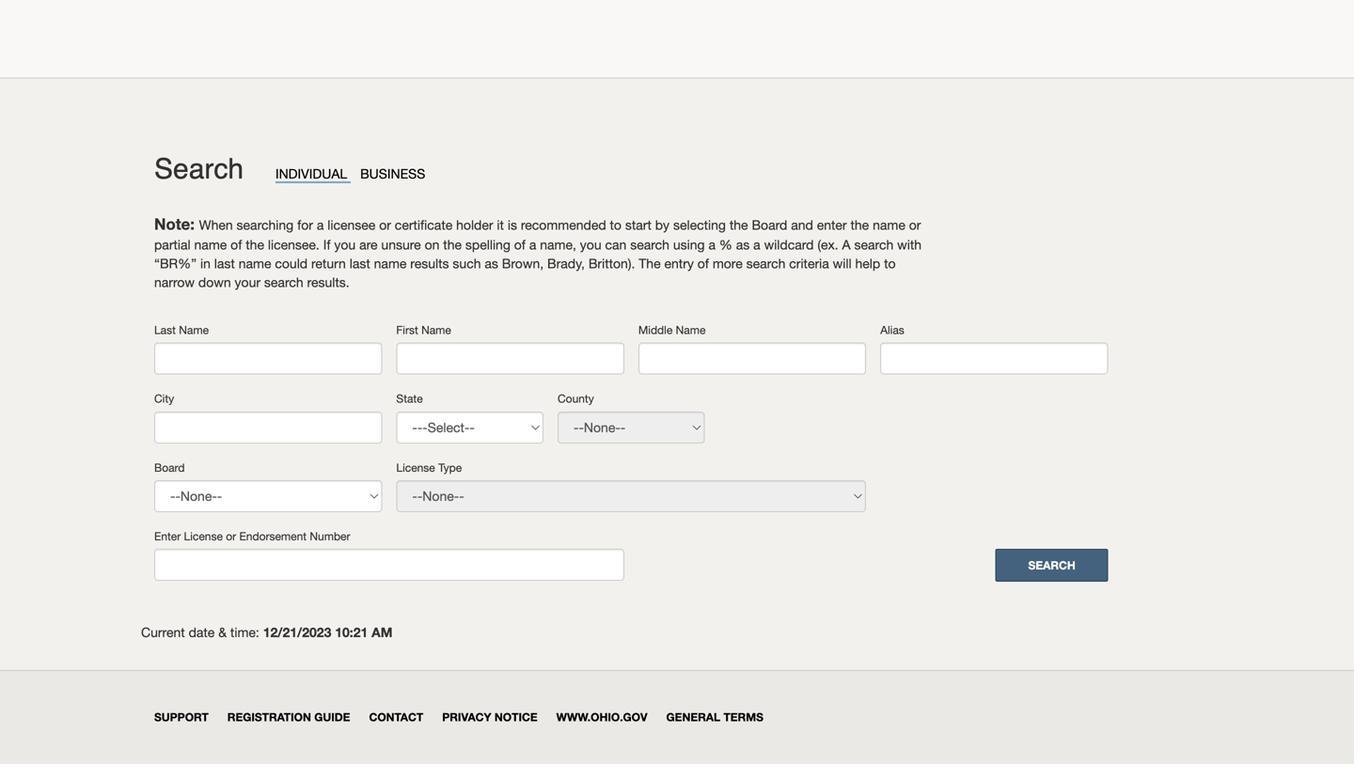 Task type: vqa. For each thing, say whether or not it's contained in the screenshot.
Attachments
no



Task type: locate. For each thing, give the bounding box(es) containing it.
0 horizontal spatial as
[[485, 256, 499, 271]]

name up with
[[873, 217, 906, 233]]

name right first
[[422, 324, 452, 337]]

2 horizontal spatial or
[[910, 217, 922, 233]]

a
[[843, 237, 851, 253]]

3 name from the left
[[676, 324, 706, 337]]

licensee
[[328, 217, 376, 233]]

last down are
[[350, 256, 371, 271]]

as right %
[[737, 237, 750, 253]]

First Name text field
[[397, 343, 625, 375]]

individual
[[276, 166, 347, 182]]

(ex.
[[818, 237, 839, 253]]

Alias text field
[[881, 343, 1109, 375]]

1 horizontal spatial to
[[885, 256, 896, 271]]

criteria
[[790, 256, 830, 271]]

to right help
[[885, 256, 896, 271]]

license
[[397, 461, 435, 474], [184, 530, 223, 543]]

2 you from the left
[[580, 237, 602, 253]]

as
[[737, 237, 750, 253], [485, 256, 499, 271]]

Enter License or Endorsement Number text field
[[154, 550, 625, 582]]

in
[[200, 256, 211, 271]]

of
[[231, 237, 242, 253], [514, 237, 526, 253], [698, 256, 709, 271]]

of down when
[[231, 237, 242, 253]]

using
[[674, 237, 705, 253]]

state
[[397, 392, 423, 406]]

0 horizontal spatial or
[[226, 530, 236, 543]]

1 last from the left
[[214, 256, 235, 271]]

privacy notice
[[442, 711, 538, 725]]

1 vertical spatial board
[[154, 461, 185, 474]]

last
[[154, 324, 176, 337]]

0 horizontal spatial you
[[334, 237, 356, 253]]

None button
[[996, 549, 1109, 582]]

general
[[667, 711, 721, 725]]

0 horizontal spatial name
[[179, 324, 209, 337]]

number
[[310, 530, 350, 543]]

name
[[179, 324, 209, 337], [422, 324, 452, 337], [676, 324, 706, 337]]

0 horizontal spatial last
[[214, 256, 235, 271]]

name up your
[[239, 256, 271, 271]]

you right if on the left top of the page
[[334, 237, 356, 253]]

name down "unsure"
[[374, 256, 407, 271]]

www.ohio.gov link
[[557, 711, 648, 725]]

narrow
[[154, 275, 195, 290]]

1 horizontal spatial last
[[350, 256, 371, 271]]

the right on
[[443, 237, 462, 253]]

time:
[[230, 625, 260, 641]]

name
[[873, 217, 906, 233], [194, 237, 227, 253], [239, 256, 271, 271], [374, 256, 407, 271]]

0 horizontal spatial license
[[184, 530, 223, 543]]

a right for
[[317, 217, 324, 233]]

0 horizontal spatial board
[[154, 461, 185, 474]]

board up wildcard
[[752, 217, 788, 233]]

board up enter on the left
[[154, 461, 185, 474]]

1 horizontal spatial you
[[580, 237, 602, 253]]

search up help
[[855, 237, 894, 253]]

will
[[833, 256, 852, 271]]

or up "unsure"
[[379, 217, 391, 233]]

name right last
[[179, 324, 209, 337]]

name right middle
[[676, 324, 706, 337]]

partial
[[154, 237, 191, 253]]

1 horizontal spatial board
[[752, 217, 788, 233]]

1 vertical spatial to
[[885, 256, 896, 271]]

0 vertical spatial license
[[397, 461, 435, 474]]

am
[[372, 625, 393, 641]]

last right the in
[[214, 256, 235, 271]]

more
[[713, 256, 743, 271]]

current date & time: 12/21/2023 10:21 am
[[141, 625, 393, 641]]

the up a
[[851, 217, 870, 233]]

license type
[[397, 461, 462, 474]]

individual business
[[276, 166, 426, 182]]

license left type
[[397, 461, 435, 474]]

search
[[631, 237, 670, 253], [855, 237, 894, 253], [747, 256, 786, 271], [264, 275, 304, 290]]

to
[[610, 217, 622, 233], [885, 256, 896, 271]]

certificate
[[395, 217, 453, 233]]

or up with
[[910, 217, 922, 233]]

2 name from the left
[[422, 324, 452, 337]]

or left "endorsement"
[[226, 530, 236, 543]]

you
[[334, 237, 356, 253], [580, 237, 602, 253]]

"br%"
[[154, 256, 197, 271]]

board inside when searching for a licensee or certificate holder it is recommended to start by selecting the board and enter the name or partial name of the licensee. if you are unsure on the spelling of a name, you can search using a % as a wildcard (ex.  a search with "br%" in last name could return last name results such as brown, brady, britton). the entry of more search criteria will help to narrow down your search results.
[[752, 217, 788, 233]]

unsure
[[381, 237, 421, 253]]

name for first name
[[422, 324, 452, 337]]

brown,
[[502, 256, 544, 271]]

or
[[379, 217, 391, 233], [910, 217, 922, 233], [226, 530, 236, 543]]

of down using
[[698, 256, 709, 271]]

business
[[360, 166, 426, 182]]

2 horizontal spatial of
[[698, 256, 709, 271]]

registration
[[228, 711, 311, 725]]

you left the can at top left
[[580, 237, 602, 253]]

date
[[189, 625, 215, 641]]

City text field
[[154, 412, 382, 444]]

1 name from the left
[[179, 324, 209, 337]]

Last Name text field
[[154, 343, 382, 375]]

1 vertical spatial license
[[184, 530, 223, 543]]

a up brown,
[[530, 237, 537, 253]]

to up the can at top left
[[610, 217, 622, 233]]

1 horizontal spatial as
[[737, 237, 750, 253]]

name for last name
[[179, 324, 209, 337]]

search down the could
[[264, 275, 304, 290]]

when searching for a licensee or certificate holder it is recommended to start by selecting the board and enter the name or partial name of the licensee. if you are unsure on the spelling of a name, you can search using a % as a wildcard (ex.  a search with "br%" in last name could return last name results such as brown, brady, britton). the entry of more search criteria will help to narrow down your search results.
[[154, 217, 922, 290]]

holder
[[456, 217, 494, 233]]

individual link
[[276, 166, 351, 183]]

1 horizontal spatial or
[[379, 217, 391, 233]]

of up brown,
[[514, 237, 526, 253]]

the
[[730, 217, 749, 233], [851, 217, 870, 233], [246, 237, 264, 253], [443, 237, 462, 253]]

as down spelling
[[485, 256, 499, 271]]

0 vertical spatial to
[[610, 217, 622, 233]]

1 horizontal spatial name
[[422, 324, 452, 337]]

0 vertical spatial as
[[737, 237, 750, 253]]

help
[[856, 256, 881, 271]]

license right enter on the left
[[184, 530, 223, 543]]

&
[[218, 625, 227, 641]]

results.
[[307, 275, 350, 290]]

0 vertical spatial board
[[752, 217, 788, 233]]

by
[[656, 217, 670, 233]]

2 horizontal spatial name
[[676, 324, 706, 337]]

can
[[605, 237, 627, 253]]

a
[[317, 217, 324, 233], [530, 237, 537, 253], [709, 237, 716, 253], [754, 237, 761, 253]]

name for middle name
[[676, 324, 706, 337]]

recommended
[[521, 217, 607, 233]]



Task type: describe. For each thing, give the bounding box(es) containing it.
a right %
[[754, 237, 761, 253]]

if
[[323, 237, 331, 253]]

Middle Name text field
[[639, 343, 867, 375]]

terms
[[724, 711, 764, 725]]

the down searching
[[246, 237, 264, 253]]

such
[[453, 256, 481, 271]]

note:
[[154, 215, 199, 233]]

general terms link
[[667, 711, 764, 725]]

1 horizontal spatial license
[[397, 461, 435, 474]]

www.ohio.gov
[[557, 711, 648, 725]]

britton).
[[589, 256, 635, 271]]

type
[[439, 461, 462, 474]]

searching
[[237, 217, 294, 233]]

10:21
[[335, 625, 368, 641]]

results
[[411, 256, 449, 271]]

alias
[[881, 324, 905, 337]]

the up %
[[730, 217, 749, 233]]

support link
[[154, 711, 209, 725]]

your
[[235, 275, 261, 290]]

when
[[199, 217, 233, 233]]

privacy notice link
[[442, 711, 538, 725]]

privacy
[[442, 711, 492, 725]]

licensee.
[[268, 237, 320, 253]]

start
[[626, 217, 652, 233]]

first name
[[397, 324, 452, 337]]

entry
[[665, 256, 694, 271]]

is
[[508, 217, 517, 233]]

could
[[275, 256, 308, 271]]

for
[[297, 217, 313, 233]]

12/21/2023
[[263, 625, 332, 641]]

first
[[397, 324, 418, 337]]

search up the
[[631, 237, 670, 253]]

return
[[311, 256, 346, 271]]

on
[[425, 237, 440, 253]]

%
[[720, 237, 733, 253]]

0 horizontal spatial of
[[231, 237, 242, 253]]

with
[[898, 237, 922, 253]]

general terms
[[667, 711, 764, 725]]

are
[[360, 237, 378, 253]]

search
[[154, 153, 244, 185]]

the
[[639, 256, 661, 271]]

name up the in
[[194, 237, 227, 253]]

support
[[154, 711, 209, 725]]

current
[[141, 625, 185, 641]]

search down wildcard
[[747, 256, 786, 271]]

middle
[[639, 324, 673, 337]]

registration guide link
[[228, 711, 350, 725]]

1 horizontal spatial of
[[514, 237, 526, 253]]

name,
[[540, 237, 577, 253]]

spelling
[[466, 237, 511, 253]]

2 last from the left
[[350, 256, 371, 271]]

0 horizontal spatial to
[[610, 217, 622, 233]]

a left %
[[709, 237, 716, 253]]

contact
[[369, 711, 424, 725]]

county
[[558, 392, 594, 406]]

enter
[[154, 530, 181, 543]]

business link
[[360, 166, 426, 182]]

contact link
[[369, 711, 424, 725]]

notice
[[495, 711, 538, 725]]

last name
[[154, 324, 209, 337]]

city
[[154, 392, 174, 406]]

middle name
[[639, 324, 706, 337]]

endorsement
[[239, 530, 307, 543]]

enter
[[817, 217, 847, 233]]

down
[[198, 275, 231, 290]]

and
[[792, 217, 814, 233]]

it
[[497, 217, 504, 233]]

1 vertical spatial as
[[485, 256, 499, 271]]

guide
[[314, 711, 350, 725]]

registration guide
[[228, 711, 350, 725]]

1 you from the left
[[334, 237, 356, 253]]

wildcard
[[765, 237, 814, 253]]

brady,
[[548, 256, 585, 271]]

selecting
[[674, 217, 726, 233]]

enter license or endorsement number
[[154, 530, 350, 543]]



